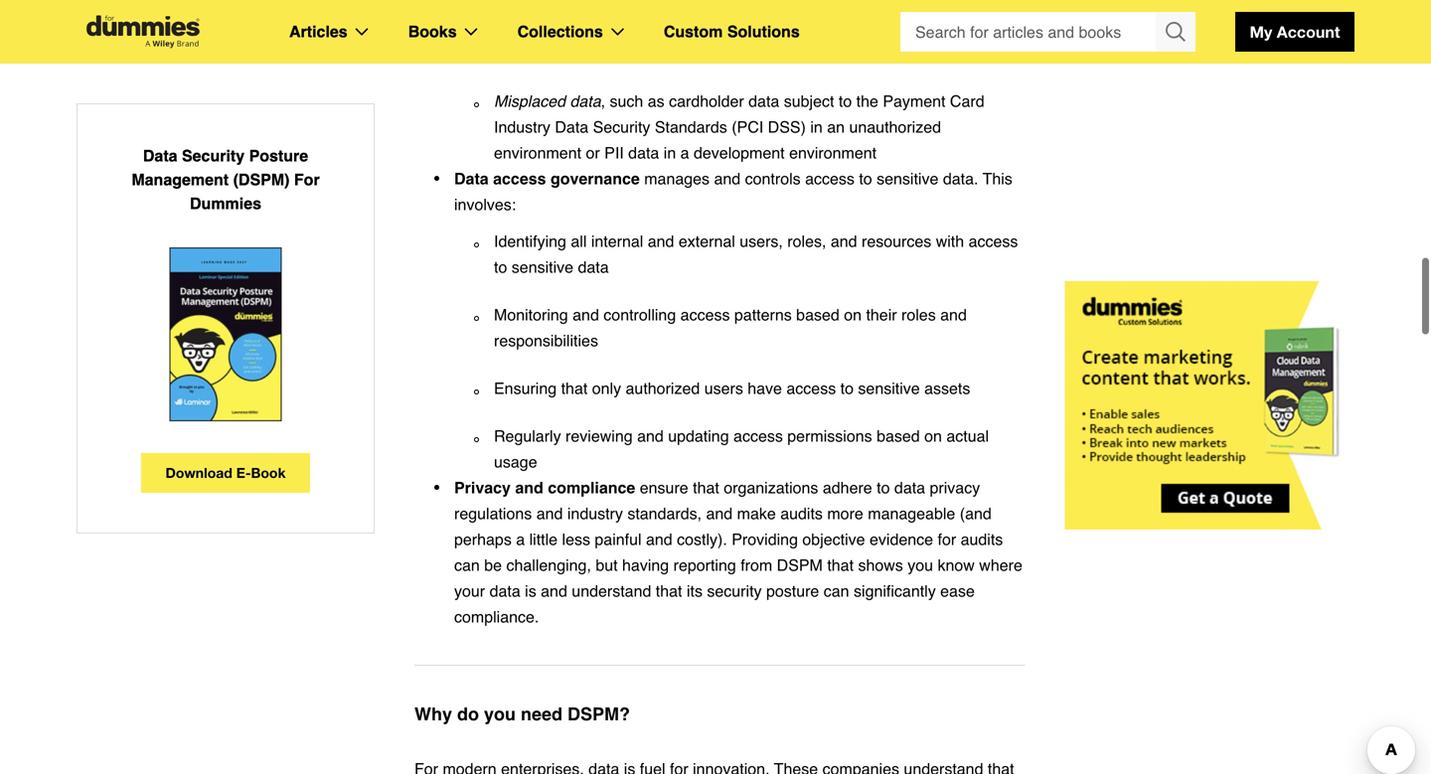 Task type: describe. For each thing, give the bounding box(es) containing it.
pii
[[604, 144, 624, 162]]

my
[[1250, 22, 1273, 41]]

resources
[[862, 232, 932, 250]]

1 horizontal spatial audits
[[961, 530, 1003, 549]]

book image image
[[169, 247, 282, 421]]

objective
[[802, 530, 865, 549]]

manageable
[[868, 504, 955, 523]]

underprotected data
[[494, 18, 639, 37]]

payment
[[883, 92, 946, 110]]

retention
[[631, 44, 693, 63]]

dss)
[[768, 118, 806, 136]]

more
[[827, 504, 863, 523]]

know
[[938, 556, 975, 574]]

where inside , where there are missing controls like encryption, masking, or proper retention policies
[[648, 18, 691, 37]]

, such as cardholder data subject to the payment card industry data security standards (pci dss) in an unauthorized environment or pii data in a development environment
[[494, 92, 985, 162]]

, for misplaced data
[[601, 92, 605, 110]]

(and
[[960, 504, 992, 523]]

ensure
[[640, 479, 688, 497]]

compliance.
[[454, 608, 539, 626]]

dummies
[[190, 194, 261, 213]]

significantly
[[854, 582, 936, 600]]

open article categories image
[[356, 28, 368, 36]]

policies
[[697, 44, 750, 63]]

based inside monitoring and controlling access patterns based on their roles and responsibilities
[[796, 306, 840, 324]]

logo image
[[77, 15, 210, 48]]

or inside , such as cardholder data subject to the payment card industry data security standards (pci dss) in an unauthorized environment or pii data in a development environment
[[586, 144, 600, 162]]

manages
[[644, 169, 710, 188]]

access inside regularly reviewing and updating access permissions based on actual usage
[[734, 427, 783, 445]]

adhere
[[823, 479, 872, 497]]

misplaced
[[494, 92, 566, 110]]

encryption,
[[910, 18, 988, 37]]

download
[[165, 465, 232, 481]]

are
[[736, 18, 759, 37]]

custom solutions link
[[664, 19, 800, 45]]

download e-book
[[165, 465, 286, 481]]

controlling
[[604, 306, 676, 324]]

ensure that organizations adhere to data privacy regulations and industry standards, and make audits more manageable (and perhaps a little less painful and costly). providing objective evidence for audits can be challenging, but having reporting from dspm that shows you know where your data is and understand that its security posture can significantly ease compliance.
[[454, 479, 1023, 626]]

and down standards,
[[646, 530, 673, 549]]

access inside manages and controls access to sensitive data. this involves:
[[805, 169, 855, 188]]

management
[[132, 170, 229, 189]]

to inside manages and controls access to sensitive data. this involves:
[[859, 169, 872, 188]]

and up responsibilities
[[573, 306, 599, 324]]

you inside ensure that organizations adhere to data privacy regulations and industry standards, and make audits more manageable (and perhaps a little less painful and costly). providing objective evidence for audits can be challenging, but having reporting from dspm that shows you know where your data is and understand that its security posture can significantly ease compliance.
[[908, 556, 933, 574]]

0 horizontal spatial can
[[454, 556, 480, 574]]

identifying all internal and external users, roles, and resources with access to sensitive data
[[494, 232, 1018, 276]]

regularly reviewing and updating access permissions based on actual usage
[[494, 427, 989, 471]]

an
[[827, 118, 845, 136]]

this
[[983, 169, 1013, 188]]

0 horizontal spatial in
[[664, 144, 676, 162]]

users,
[[740, 232, 783, 250]]

make
[[737, 504, 776, 523]]

a inside , such as cardholder data subject to the payment card industry data security standards (pci dss) in an unauthorized environment or pii data in a development environment
[[680, 144, 689, 162]]

and down usage
[[515, 479, 543, 497]]

compliance
[[548, 479, 635, 497]]

industry
[[567, 504, 623, 523]]

controls inside manages and controls access to sensitive data. this involves:
[[745, 169, 801, 188]]

to inside , such as cardholder data subject to the payment card industry data security standards (pci dss) in an unauthorized environment or pii data in a development environment
[[839, 92, 852, 110]]

close this dialog image
[[1401, 694, 1421, 713]]

is
[[525, 582, 536, 600]]

posture
[[249, 147, 308, 165]]

a inside ensure that organizations adhere to data privacy regulations and industry standards, and make audits more manageable (and perhaps a little less painful and costly). providing objective evidence for audits can be challenging, but having reporting from dspm that shows you know where your data is and understand that its security posture can significantly ease compliance.
[[516, 530, 525, 549]]

such
[[610, 92, 643, 110]]

data left such
[[570, 92, 601, 110]]

security inside data security posture management (dspm) for dummies
[[182, 147, 245, 165]]

painful
[[595, 530, 642, 549]]

its
[[687, 582, 703, 600]]

identifying
[[494, 232, 566, 250]]

from
[[741, 556, 772, 574]]

why
[[414, 704, 452, 725]]

data up proper
[[608, 18, 639, 37]]

only
[[592, 379, 621, 398]]

roles
[[901, 306, 936, 324]]

proper
[[581, 44, 627, 63]]

all
[[571, 232, 587, 250]]

do
[[457, 704, 479, 725]]

that left only
[[561, 379, 588, 398]]

posture
[[766, 582, 819, 600]]

less
[[562, 530, 590, 549]]

reporting
[[673, 556, 736, 574]]

users
[[704, 379, 743, 398]]

sensitive inside "identifying all internal and external users, roles, and resources with access to sensitive data"
[[512, 258, 574, 276]]

access inside monitoring and controlling access patterns based on their roles and responsibilities
[[680, 306, 730, 324]]

(dspm)
[[233, 170, 290, 189]]

standards,
[[627, 504, 702, 523]]

involves:
[[454, 195, 516, 214]]

to inside "identifying all internal and external users, roles, and resources with access to sensitive data"
[[494, 258, 507, 276]]

usage
[[494, 453, 537, 471]]

, for underprotected data
[[639, 18, 643, 37]]

challenging,
[[506, 556, 591, 574]]

little
[[529, 530, 558, 549]]

open book categories image
[[465, 28, 478, 36]]

privacy and compliance
[[454, 479, 640, 497]]

permissions
[[787, 427, 872, 445]]

my account link
[[1235, 12, 1355, 52]]

sensitive inside manages and controls access to sensitive data. this involves:
[[877, 169, 939, 188]]

security
[[707, 582, 762, 600]]

Search for articles and books text field
[[900, 12, 1158, 52]]

actual
[[947, 427, 989, 445]]

but
[[596, 556, 618, 574]]



Task type: vqa. For each thing, say whether or not it's contained in the screenshot.
ASSETS
yes



Task type: locate. For each thing, give the bounding box(es) containing it.
0 horizontal spatial environment
[[494, 144, 581, 162]]

dspm?
[[568, 704, 630, 725]]

, left such
[[601, 92, 605, 110]]

providing
[[732, 530, 798, 549]]

monitoring
[[494, 306, 568, 324]]

organizations
[[724, 479, 818, 497]]

1 horizontal spatial controls
[[822, 18, 878, 37]]

0 vertical spatial data
[[555, 118, 589, 136]]

, where there are missing controls like encryption, masking, or proper retention policies
[[494, 18, 988, 63]]

data security posture management (dspm) for dummies
[[132, 147, 320, 213]]

environment up data access governance
[[494, 144, 581, 162]]

2 vertical spatial sensitive
[[858, 379, 920, 398]]

1 horizontal spatial can
[[824, 582, 849, 600]]

security inside , such as cardholder data subject to the payment card industry data security standards (pci dss) in an unauthorized environment or pii data in a development environment
[[593, 118, 650, 136]]

my account
[[1250, 22, 1340, 41]]

with
[[936, 232, 964, 250]]

understand
[[572, 582, 651, 600]]

where right the know
[[979, 556, 1023, 574]]

data up "management"
[[143, 147, 177, 165]]

e-
[[236, 465, 251, 481]]

for
[[294, 170, 320, 189]]

card
[[950, 92, 985, 110]]

data access governance
[[454, 169, 644, 188]]

1 horizontal spatial based
[[877, 427, 920, 445]]

1 horizontal spatial data
[[454, 169, 489, 188]]

, inside , where there are missing controls like encryption, masking, or proper retention policies
[[639, 18, 643, 37]]

a down standards
[[680, 144, 689, 162]]

access down have
[[734, 427, 783, 445]]

to left the
[[839, 92, 852, 110]]

to
[[839, 92, 852, 110], [859, 169, 872, 188], [494, 258, 507, 276], [840, 379, 854, 398], [877, 479, 890, 497]]

0 horizontal spatial security
[[182, 147, 245, 165]]

cardholder
[[669, 92, 744, 110]]

1 vertical spatial on
[[924, 427, 942, 445]]

based inside regularly reviewing and updating access permissions based on actual usage
[[877, 427, 920, 445]]

0 vertical spatial sensitive
[[877, 169, 939, 188]]

to down 'identifying' at left
[[494, 258, 507, 276]]

1 horizontal spatial a
[[680, 144, 689, 162]]

data down all
[[578, 258, 609, 276]]

custom
[[664, 22, 723, 41]]

collections
[[517, 22, 603, 41]]

1 environment from the left
[[494, 144, 581, 162]]

data
[[555, 118, 589, 136], [143, 147, 177, 165], [454, 169, 489, 188]]

subject
[[784, 92, 834, 110]]

patterns
[[734, 306, 792, 324]]

0 vertical spatial based
[[796, 306, 840, 324]]

in left an
[[810, 118, 823, 136]]

2 vertical spatial data
[[454, 169, 489, 188]]

and inside regularly reviewing and updating access permissions based on actual usage
[[637, 427, 664, 445]]

and inside manages and controls access to sensitive data. this involves:
[[714, 169, 741, 188]]

or
[[562, 44, 576, 63], [586, 144, 600, 162]]

have
[[748, 379, 782, 398]]

based right patterns
[[796, 306, 840, 324]]

and right internal in the left top of the page
[[648, 232, 674, 250]]

like
[[882, 18, 906, 37]]

data inside "identifying all internal and external users, roles, and resources with access to sensitive data"
[[578, 258, 609, 276]]

based right permissions
[[877, 427, 920, 445]]

and down development
[[714, 169, 741, 188]]

responsibilities
[[494, 331, 598, 350]]

regulations
[[454, 504, 532, 523]]

reviewing
[[566, 427, 633, 445]]

0 vertical spatial on
[[844, 306, 862, 324]]

0 vertical spatial or
[[562, 44, 576, 63]]

0 horizontal spatial you
[[484, 704, 516, 725]]

data inside , such as cardholder data subject to the payment card industry data security standards (pci dss) in an unauthorized environment or pii data in a development environment
[[555, 118, 589, 136]]

ease
[[940, 582, 975, 600]]

1 vertical spatial based
[[877, 427, 920, 445]]

, inside , such as cardholder data subject to the payment card industry data security standards (pci dss) in an unauthorized environment or pii data in a development environment
[[601, 92, 605, 110]]

1 horizontal spatial where
[[979, 556, 1023, 574]]

there
[[696, 18, 732, 37]]

sensitive left the assets
[[858, 379, 920, 398]]

security
[[593, 118, 650, 136], [182, 147, 245, 165]]

1 vertical spatial ,
[[601, 92, 605, 110]]

perhaps
[[454, 530, 512, 549]]

a
[[680, 144, 689, 162], [516, 530, 525, 549]]

your
[[454, 582, 485, 600]]

1 horizontal spatial on
[[924, 427, 942, 445]]

a left little
[[516, 530, 525, 549]]

0 horizontal spatial audits
[[780, 504, 823, 523]]

why do you need dspm?
[[414, 704, 630, 725]]

1 horizontal spatial security
[[593, 118, 650, 136]]

1 vertical spatial a
[[516, 530, 525, 549]]

and up costly).
[[706, 504, 733, 523]]

assets
[[924, 379, 970, 398]]

standards
[[655, 118, 727, 136]]

access inside "identifying all internal and external users, roles, and resources with access to sensitive data"
[[969, 232, 1018, 250]]

on left their
[[844, 306, 862, 324]]

unauthorized
[[849, 118, 941, 136]]

data for data access governance
[[454, 169, 489, 188]]

advertisement element
[[1065, 281, 1363, 530]]

0 vertical spatial a
[[680, 144, 689, 162]]

manages and controls access to sensitive data. this involves:
[[454, 169, 1013, 214]]

data up (pci
[[749, 92, 779, 110]]

download e-book link
[[141, 453, 310, 493]]

where up retention
[[648, 18, 691, 37]]

costly).
[[677, 530, 727, 549]]

to right the adhere at bottom
[[877, 479, 890, 497]]

and
[[714, 169, 741, 188], [648, 232, 674, 250], [831, 232, 857, 250], [573, 306, 599, 324], [940, 306, 967, 324], [637, 427, 664, 445], [515, 479, 543, 497], [536, 504, 563, 523], [706, 504, 733, 523], [646, 530, 673, 549], [541, 582, 567, 600]]

industry
[[494, 118, 551, 136]]

0 vertical spatial controls
[[822, 18, 878, 37]]

and right roles,
[[831, 232, 857, 250]]

updating
[[668, 427, 729, 445]]

audits down (and
[[961, 530, 1003, 549]]

1 horizontal spatial environment
[[789, 144, 877, 162]]

can
[[454, 556, 480, 574], [824, 582, 849, 600]]

as
[[648, 92, 665, 110]]

controls left like
[[822, 18, 878, 37]]

2 environment from the left
[[789, 144, 877, 162]]

custom solutions
[[664, 22, 800, 41]]

to down the unauthorized
[[859, 169, 872, 188]]

0 horizontal spatial where
[[648, 18, 691, 37]]

0 horizontal spatial a
[[516, 530, 525, 549]]

0 vertical spatial security
[[593, 118, 650, 136]]

sensitive down 'identifying' at left
[[512, 258, 574, 276]]

0 vertical spatial audits
[[780, 504, 823, 523]]

their
[[866, 306, 897, 324]]

be
[[484, 556, 502, 574]]

data down misplaced data
[[555, 118, 589, 136]]

data
[[608, 18, 639, 37], [570, 92, 601, 110], [749, 92, 779, 110], [628, 144, 659, 162], [578, 258, 609, 276], [894, 479, 925, 497], [490, 582, 521, 600]]

1 horizontal spatial in
[[810, 118, 823, 136]]

0 horizontal spatial controls
[[745, 169, 801, 188]]

security down such
[[593, 118, 650, 136]]

0 horizontal spatial based
[[796, 306, 840, 324]]

that
[[561, 379, 588, 398], [693, 479, 719, 497], [827, 556, 854, 574], [656, 582, 682, 600]]

1 vertical spatial where
[[979, 556, 1023, 574]]

the
[[856, 92, 879, 110]]

internal
[[591, 232, 643, 250]]

dspm
[[777, 556, 823, 574]]

on inside monitoring and controlling access patterns based on their roles and responsibilities
[[844, 306, 862, 324]]

data right pii
[[628, 144, 659, 162]]

and right is
[[541, 582, 567, 600]]

access
[[493, 169, 546, 188], [805, 169, 855, 188], [969, 232, 1018, 250], [680, 306, 730, 324], [787, 379, 836, 398], [734, 427, 783, 445]]

1 vertical spatial sensitive
[[512, 258, 574, 276]]

monitoring and controlling access patterns based on their roles and responsibilities
[[494, 306, 967, 350]]

where inside ensure that organizations adhere to data privacy regulations and industry standards, and make audits more manageable (and perhaps a little less painful and costly). providing objective evidence for audits can be challenging, but having reporting from dspm that shows you know where your data is and understand that its security posture can significantly ease compliance.
[[979, 556, 1023, 574]]

sensitive left data.
[[877, 169, 939, 188]]

open collections list image
[[611, 28, 624, 36]]

data left is
[[490, 582, 521, 600]]

on inside regularly reviewing and updating access permissions based on actual usage
[[924, 427, 942, 445]]

access left patterns
[[680, 306, 730, 324]]

1 vertical spatial or
[[586, 144, 600, 162]]

security up "management"
[[182, 147, 245, 165]]

having
[[622, 556, 669, 574]]

0 vertical spatial can
[[454, 556, 480, 574]]

(pci
[[732, 118, 764, 136]]

on left actual
[[924, 427, 942, 445]]

can right posture
[[824, 582, 849, 600]]

1 vertical spatial in
[[664, 144, 676, 162]]

that left the its
[[656, 582, 682, 600]]

can up your
[[454, 556, 480, 574]]

0 vertical spatial you
[[908, 556, 933, 574]]

account
[[1277, 22, 1340, 41]]

or left pii
[[586, 144, 600, 162]]

access up involves:
[[493, 169, 546, 188]]

in
[[810, 118, 823, 136], [664, 144, 676, 162]]

development
[[694, 144, 785, 162]]

data.
[[943, 169, 978, 188]]

books
[[408, 22, 457, 41]]

0 vertical spatial where
[[648, 18, 691, 37]]

1 horizontal spatial ,
[[639, 18, 643, 37]]

0 vertical spatial ,
[[639, 18, 643, 37]]

that down objective
[[827, 556, 854, 574]]

1 vertical spatial can
[[824, 582, 849, 600]]

data up involves:
[[454, 169, 489, 188]]

data up manageable
[[894, 479, 925, 497]]

audits down organizations
[[780, 504, 823, 523]]

1 vertical spatial security
[[182, 147, 245, 165]]

0 vertical spatial in
[[810, 118, 823, 136]]

that right ensure
[[693, 479, 719, 497]]

0 horizontal spatial or
[[562, 44, 576, 63]]

or down collections
[[562, 44, 576, 63]]

for
[[938, 530, 956, 549]]

you right do
[[484, 704, 516, 725]]

and down privacy and compliance
[[536, 504, 563, 523]]

access right with
[[969, 232, 1018, 250]]

in up manages
[[664, 144, 676, 162]]

group
[[900, 12, 1196, 52]]

1 vertical spatial you
[[484, 704, 516, 725]]

to up permissions
[[840, 379, 854, 398]]

controls
[[822, 18, 878, 37], [745, 169, 801, 188]]

1 vertical spatial audits
[[961, 530, 1003, 549]]

0 horizontal spatial on
[[844, 306, 862, 324]]

solutions
[[727, 22, 800, 41]]

environment down an
[[789, 144, 877, 162]]

and left "updating"
[[637, 427, 664, 445]]

roles,
[[787, 232, 826, 250]]

book
[[251, 465, 286, 481]]

data for data security posture management (dspm) for dummies
[[143, 147, 177, 165]]

data inside data security posture management (dspm) for dummies
[[143, 147, 177, 165]]

on
[[844, 306, 862, 324], [924, 427, 942, 445]]

1 vertical spatial data
[[143, 147, 177, 165]]

misplaced data
[[494, 92, 601, 110]]

or inside , where there are missing controls like encryption, masking, or proper retention policies
[[562, 44, 576, 63]]

0 horizontal spatial data
[[143, 147, 177, 165]]

external
[[679, 232, 735, 250]]

1 horizontal spatial you
[[908, 556, 933, 574]]

controls inside , where there are missing controls like encryption, masking, or proper retention policies
[[822, 18, 878, 37]]

controls down development
[[745, 169, 801, 188]]

access right have
[[787, 379, 836, 398]]

0 horizontal spatial ,
[[601, 92, 605, 110]]

to inside ensure that organizations adhere to data privacy regulations and industry standards, and make audits more manageable (and perhaps a little less painful and costly). providing objective evidence for audits can be challenging, but having reporting from dspm that shows you know where your data is and understand that its security posture can significantly ease compliance.
[[877, 479, 890, 497]]

masking,
[[494, 44, 558, 63]]

underprotected
[[494, 18, 604, 37]]

1 horizontal spatial or
[[586, 144, 600, 162]]

and right roles at the right of the page
[[940, 306, 967, 324]]

access down an
[[805, 169, 855, 188]]

2 horizontal spatial data
[[555, 118, 589, 136]]

, right the open collections list image
[[639, 18, 643, 37]]

you down evidence
[[908, 556, 933, 574]]

1 vertical spatial controls
[[745, 169, 801, 188]]



